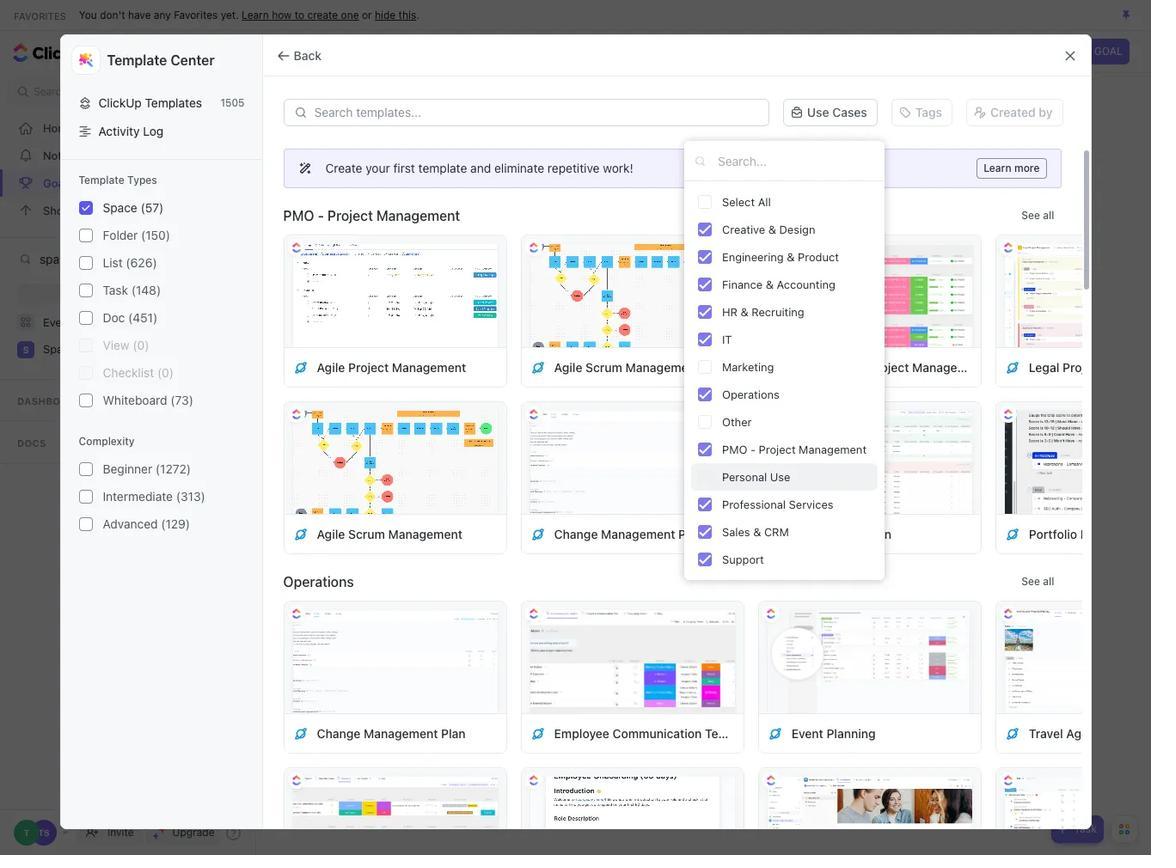 Task type: describe. For each thing, give the bounding box(es) containing it.
outside
[[841, 483, 891, 501]]

1 vertical spatial agile scrum management
[[317, 527, 463, 541]]

all for pmo - project management
[[1043, 209, 1055, 222]]

0 vertical spatial change
[[554, 527, 598, 541]]

(73)
[[171, 393, 193, 408]]

task (148)
[[103, 283, 161, 298]]

travel agency
[[1029, 726, 1109, 741]]

have
[[128, 8, 151, 21]]

- inside button
[[751, 442, 756, 456]]

2 vertical spatial template
[[705, 726, 758, 741]]

to
[[295, 8, 305, 21]]

+
[[1058, 45, 1065, 58]]

use inside 'personal use' button
[[770, 470, 791, 484]]

+ new goal
[[1058, 45, 1123, 58]]

marketing button
[[691, 353, 878, 381]]

your
[[366, 161, 390, 175]]

also
[[720, 483, 748, 501]]

create for also
[[751, 483, 795, 501]]

goals up home renovation
[[798, 483, 837, 501]]

engineering & product button
[[691, 243, 878, 271]]

beginner
[[103, 462, 152, 476]]

see all button for pmo - project management
[[1015, 206, 1062, 226]]

goals link
[[0, 169, 260, 197]]

personal use button
[[691, 463, 878, 491]]

checklist (0)
[[103, 365, 174, 380]]

templates
[[145, 95, 202, 110]]

recruiting
[[752, 305, 805, 319]]

create for to
[[307, 8, 338, 21]]

agile for change
[[317, 527, 345, 541]]

management inside "pmo - project management" button
[[799, 442, 867, 456]]

everything
[[43, 315, 98, 329]]

personal use
[[722, 470, 791, 484]]

employee communication template
[[554, 726, 758, 741]]

space for space
[[43, 342, 75, 356]]

employee
[[554, 726, 610, 741]]

all
[[758, 195, 771, 209]]

back for back link
[[85, 252, 110, 264]]

activity log
[[98, 124, 164, 138]]

view
[[103, 338, 130, 353]]

sidebar navigation
[[0, 31, 260, 856]]

beginner (1272)
[[103, 462, 191, 476]]

space for space (57)
[[103, 200, 137, 215]]

upgrade link
[[146, 821, 221, 845]]

engineering
[[722, 250, 784, 264]]

creative & design button
[[691, 216, 878, 243]]

home for home renovation
[[792, 527, 825, 541]]

accounting
[[777, 277, 836, 291]]

goals left are
[[479, 483, 518, 501]]

folder
[[103, 228, 138, 243]]

hr & recruiting
[[722, 305, 805, 319]]

communication
[[613, 726, 702, 741]]

event planning
[[792, 726, 876, 741]]

it button
[[691, 326, 878, 353]]

see for pmo - project management
[[1022, 209, 1041, 222]]

repetitive
[[548, 161, 600, 175]]

0 vertical spatial scrum
[[586, 360, 623, 374]]

yet.
[[221, 8, 239, 21]]

(451)
[[128, 310, 158, 325]]

travel
[[1029, 726, 1063, 741]]

eliminate
[[494, 161, 544, 175]]

show less
[[43, 203, 95, 217]]

0 horizontal spatial learn
[[242, 8, 269, 21]]

(150)
[[141, 228, 170, 243]]

0 horizontal spatial pmo - project management
[[283, 208, 460, 224]]

more
[[1015, 162, 1040, 175]]

(1272)
[[156, 462, 191, 476]]

hr & recruiting button
[[691, 298, 878, 326]]

intermediate
[[103, 489, 173, 504]]

advanced
[[103, 517, 158, 531]]

finance
[[722, 277, 763, 291]]

& for hr
[[741, 305, 749, 319]]

(0) for view (0)
[[133, 338, 149, 353]]

this
[[399, 8, 416, 21]]

template for template types
[[79, 174, 124, 187]]

(313)
[[176, 489, 205, 504]]

sales
[[722, 525, 750, 539]]

1 horizontal spatial favorites
[[174, 8, 218, 21]]

0 horizontal spatial change
[[317, 726, 361, 741]]

notifications
[[43, 148, 109, 162]]

Filter Lists, Docs, & Folders text field
[[40, 246, 227, 272]]

& for engineering
[[787, 250, 795, 264]]

new inside sidebar navigation
[[109, 289, 131, 300]]

invite
[[107, 826, 134, 839]]

activity log button
[[71, 117, 252, 145]]

1 horizontal spatial new
[[1068, 45, 1092, 58]]

space (57)
[[103, 200, 164, 215]]

intermediate (313)
[[103, 489, 205, 504]]

manage
[[1107, 360, 1151, 374]]

legal project manage
[[1029, 360, 1151, 374]]

upgrade
[[172, 826, 215, 839]]

learn how to create one link
[[242, 8, 359, 21]]

construction
[[792, 360, 866, 374]]

show
[[43, 203, 71, 217]]

1 vertical spatial learn
[[984, 162, 1012, 175]]

use cases button
[[783, 99, 878, 126]]

you don't have any favorites yet. learn how to create one or hide this .
[[79, 8, 419, 21]]

1 vertical spatial operations
[[283, 574, 354, 590]]

template for template center
[[107, 52, 167, 68]]

types
[[127, 174, 157, 187]]

.
[[416, 8, 419, 21]]

sales & crm
[[722, 525, 789, 539]]

0 horizontal spatial favorites
[[14, 10, 66, 21]]

other button
[[691, 408, 878, 436]]

support
[[722, 553, 764, 566]]

docs
[[17, 438, 46, 449]]

product
[[798, 250, 839, 264]]

0 vertical spatial you
[[79, 8, 97, 21]]

(0) for checklist (0)
[[157, 365, 174, 380]]

home renovation
[[792, 527, 892, 541]]

use inside use cases button
[[807, 105, 829, 120]]

(129)
[[161, 517, 190, 531]]



Task type: vqa. For each thing, say whether or not it's contained in the screenshot.


Task type: locate. For each thing, give the bounding box(es) containing it.
1 vertical spatial see all button
[[1015, 572, 1062, 592]]

see all down portfolio at bottom
[[1022, 575, 1055, 588]]

0 vertical spatial plan
[[679, 527, 703, 541]]

template
[[418, 161, 467, 175]]

marketing
[[722, 360, 774, 374]]

less
[[75, 203, 95, 217]]

construction project management
[[792, 360, 987, 374]]

pmo - project management inside button
[[722, 442, 867, 456]]

complexity
[[79, 435, 135, 448]]

0 horizontal spatial pmo
[[283, 208, 314, 224]]

1 vertical spatial change
[[317, 726, 361, 741]]

0 vertical spatial back
[[294, 48, 322, 62]]

management
[[377, 208, 460, 224], [392, 360, 466, 374], [626, 360, 700, 374], [912, 360, 987, 374], [799, 442, 867, 456], [388, 527, 463, 541], [601, 527, 676, 541], [1081, 527, 1151, 541], [364, 726, 438, 741]]

0 vertical spatial see all
[[1022, 209, 1055, 222]]

see down the more
[[1022, 209, 1041, 222]]

0 vertical spatial see all button
[[1015, 206, 1062, 226]]

0 horizontal spatial task
[[103, 283, 128, 298]]

list
[[103, 255, 123, 270]]

0 horizontal spatial agile scrum management
[[317, 527, 463, 541]]

1 vertical spatial plan
[[441, 726, 466, 741]]

0 vertical spatial -
[[318, 208, 324, 224]]

1 horizontal spatial operations
[[722, 387, 780, 401]]

home link
[[0, 114, 260, 142]]

learn
[[242, 8, 269, 21], [984, 162, 1012, 175]]

create
[[325, 161, 362, 175]]

services
[[789, 497, 834, 511]]

0 vertical spatial learn
[[242, 8, 269, 21]]

you left the don't on the top left of the page
[[79, 8, 97, 21]]

1 horizontal spatial pmo
[[722, 442, 748, 456]]

0 vertical spatial space
[[103, 200, 137, 215]]

checklist
[[103, 365, 154, 380]]

0 horizontal spatial (0)
[[133, 338, 149, 353]]

0 vertical spatial template
[[107, 52, 167, 68]]

whiteboard
[[103, 393, 167, 408]]

1 vertical spatial -
[[751, 442, 756, 456]]

back
[[294, 48, 322, 62], [85, 252, 110, 264]]

1 horizontal spatial (0)
[[157, 365, 174, 380]]

template up less
[[79, 174, 124, 187]]

search
[[34, 85, 67, 98]]

1 vertical spatial create
[[751, 483, 795, 501]]

0 horizontal spatial scrum
[[348, 527, 385, 541]]

legal
[[1029, 360, 1060, 374]]

(57)
[[141, 200, 164, 215]]

hide
[[375, 8, 396, 21]]

1 horizontal spatial learn
[[984, 162, 1012, 175]]

2 see all from the top
[[1022, 575, 1055, 588]]

2 vertical spatial space
[[43, 342, 75, 356]]

project
[[328, 208, 373, 224], [348, 360, 389, 374], [869, 360, 909, 374], [1063, 360, 1103, 374], [759, 442, 796, 456]]

goal
[[1094, 45, 1123, 58]]

template right communication
[[705, 726, 758, 741]]

back for back button on the left top of the page
[[294, 48, 322, 62]]

space down the 'everything'
[[43, 342, 75, 356]]

in
[[547, 483, 559, 501]]

(0) down "space" link
[[157, 365, 174, 380]]

1 see all from the top
[[1022, 209, 1055, 222]]

or
[[362, 8, 372, 21]]

0 vertical spatial operations
[[722, 387, 780, 401]]

1 see all button from the top
[[1015, 206, 1062, 226]]

template center
[[107, 52, 215, 68]]

plan
[[679, 527, 703, 541], [441, 726, 466, 741]]

select all
[[722, 195, 771, 209]]

0 vertical spatial create
[[307, 8, 338, 21]]

0 horizontal spatial back
[[85, 252, 110, 264]]

2 see all button from the top
[[1015, 572, 1062, 592]]

0 vertical spatial (0)
[[133, 338, 149, 353]]

agile scrum management
[[554, 360, 700, 374], [317, 527, 463, 541]]

work!
[[603, 161, 633, 175]]

0 vertical spatial see
[[1022, 209, 1041, 222]]

&
[[769, 222, 776, 236], [787, 250, 795, 264], [766, 277, 774, 291], [741, 305, 749, 319], [753, 525, 761, 539]]

advanced (129)
[[103, 517, 190, 531]]

task for task (148)
[[103, 283, 128, 298]]

all for operations
[[1043, 575, 1055, 588]]

clickup
[[98, 95, 142, 110]]

see down portfolio at bottom
[[1022, 575, 1041, 588]]

learn right yet.
[[242, 8, 269, 21]]

doc (451)
[[103, 310, 158, 325]]

pmo - project management down other button
[[722, 442, 867, 456]]

& left crm
[[753, 525, 761, 539]]

creative
[[722, 222, 766, 236]]

whiteboard (73)
[[103, 393, 193, 408]]

project for agile
[[348, 360, 389, 374]]

1 see from the top
[[1022, 209, 1041, 222]]

see for operations
[[1022, 575, 1041, 588]]

Search... text field
[[718, 148, 876, 174]]

project for legal
[[1063, 360, 1103, 374]]

2 all from the top
[[1043, 575, 1055, 588]]

1 vertical spatial back
[[85, 252, 110, 264]]

& right finance
[[766, 277, 774, 291]]

agile for agile
[[317, 360, 345, 374]]

task for task
[[1074, 823, 1097, 836]]

first
[[393, 161, 415, 175]]

1 horizontal spatial change
[[554, 527, 598, 541]]

1 vertical spatial home
[[792, 527, 825, 541]]

planning
[[827, 726, 876, 741]]

1 vertical spatial all
[[1043, 575, 1055, 588]]

new
[[1068, 45, 1092, 58], [109, 289, 131, 300]]

back inside sidebar navigation
[[85, 252, 110, 264]]

⌘k
[[223, 85, 239, 98]]

1 vertical spatial (0)
[[157, 365, 174, 380]]

home inside sidebar navigation
[[43, 121, 74, 135]]

agile
[[317, 360, 345, 374], [554, 360, 583, 374], [317, 527, 345, 541]]

see
[[1022, 209, 1041, 222], [1022, 575, 1041, 588]]

select
[[722, 195, 755, 209]]

0 vertical spatial home
[[43, 121, 74, 135]]

1505
[[221, 96, 245, 109]]

see all for operations
[[1022, 575, 1055, 588]]

all down portfolio at bottom
[[1043, 575, 1055, 588]]

space down goals link
[[103, 200, 137, 215]]

1 vertical spatial space
[[133, 289, 164, 300]]

see all for pmo - project management
[[1022, 209, 1055, 222]]

1 horizontal spatial plan
[[679, 527, 703, 541]]

0 horizontal spatial new
[[109, 289, 131, 300]]

template up clickup templates
[[107, 52, 167, 68]]

pmo inside button
[[722, 442, 748, 456]]

use cases
[[807, 105, 867, 120]]

goals up show
[[43, 176, 73, 190]]

new right +
[[1068, 45, 1092, 58]]

1 horizontal spatial create
[[751, 483, 795, 501]]

0 vertical spatial pmo - project management
[[283, 208, 460, 224]]

1 horizontal spatial home
[[792, 527, 825, 541]]

can
[[691, 483, 716, 501]]

view (0)
[[103, 338, 149, 353]]

1 vertical spatial see
[[1022, 575, 1041, 588]]

0 vertical spatial agile scrum management
[[554, 360, 700, 374]]

new up doc
[[109, 289, 131, 300]]

& left design
[[769, 222, 776, 236]]

-
[[318, 208, 324, 224], [751, 442, 756, 456]]

1 vertical spatial see all
[[1022, 575, 1055, 588]]

1 horizontal spatial change management plan
[[554, 527, 703, 541]]

0 horizontal spatial home
[[43, 121, 74, 135]]

0 vertical spatial pmo
[[283, 208, 314, 224]]

project inside button
[[759, 442, 796, 456]]

event
[[792, 726, 824, 741]]

operations button
[[691, 381, 878, 408]]

you left can
[[662, 483, 688, 501]]

learn more link
[[977, 158, 1047, 179]]

your
[[444, 483, 475, 501]]

of
[[895, 483, 909, 501]]

folders
[[562, 483, 609, 501]]

1 vertical spatial pmo
[[722, 442, 748, 456]]

see all button down portfolio at bottom
[[1015, 572, 1062, 592]]

1 vertical spatial scrum
[[348, 527, 385, 541]]

home for home
[[43, 121, 74, 135]]

doc
[[103, 310, 125, 325]]

1 horizontal spatial agile scrum management
[[554, 360, 700, 374]]

0 vertical spatial task
[[103, 283, 128, 298]]

project for construction
[[869, 360, 909, 374]]

you
[[79, 8, 97, 21], [662, 483, 688, 501]]

0 horizontal spatial create
[[307, 8, 338, 21]]

other
[[722, 415, 752, 429]]

list (626)
[[103, 255, 157, 270]]

0 vertical spatial new
[[1068, 45, 1092, 58]]

1 all from the top
[[1043, 209, 1055, 222]]

0 horizontal spatial change management plan
[[317, 726, 466, 741]]

finance & accounting
[[722, 277, 836, 291]]

0 horizontal spatial operations
[[283, 574, 354, 590]]

back inside button
[[294, 48, 322, 62]]

use left cases
[[807, 105, 829, 120]]

1 vertical spatial change management plan
[[317, 726, 466, 741]]

2 see from the top
[[1022, 575, 1041, 588]]

1 vertical spatial you
[[662, 483, 688, 501]]

1 vertical spatial task
[[1074, 823, 1097, 836]]

folder (150)
[[103, 228, 170, 243]]

new space
[[109, 289, 164, 300]]

1 horizontal spatial use
[[807, 105, 829, 120]]

learn left the more
[[984, 162, 1012, 175]]

1 horizontal spatial back
[[294, 48, 322, 62]]

& right hr
[[741, 305, 749, 319]]

0 horizontal spatial you
[[79, 8, 97, 21]]

agency
[[1067, 726, 1109, 741]]

back link
[[68, 250, 113, 267]]

see all
[[1022, 209, 1055, 222], [1022, 575, 1055, 588]]

creative & design
[[722, 222, 816, 236]]

Search templates... text field
[[314, 106, 759, 120]]

see all button for operations
[[1015, 572, 1062, 592]]

pmo - project management down your
[[283, 208, 460, 224]]

use down "pmo - project management" button
[[770, 470, 791, 484]]

0 vertical spatial use
[[807, 105, 829, 120]]

hr
[[722, 305, 738, 319]]

use
[[807, 105, 829, 120], [770, 470, 791, 484]]

one
[[341, 8, 359, 21]]

goals inside sidebar navigation
[[43, 176, 73, 190]]

1 vertical spatial use
[[770, 470, 791, 484]]

see all button down the more
[[1015, 206, 1062, 226]]

back button
[[270, 42, 332, 69]]

(148)
[[131, 283, 161, 298]]

favorites left the don't on the top left of the page
[[14, 10, 66, 21]]

see all down the more
[[1022, 209, 1055, 222]]

& left product
[[787, 250, 795, 264]]

clickup templates
[[98, 95, 202, 110]]

1 horizontal spatial you
[[662, 483, 688, 501]]

& for creative
[[769, 222, 776, 236]]

1 vertical spatial pmo - project management
[[722, 442, 867, 456]]

personal
[[722, 470, 767, 484]]

0 horizontal spatial plan
[[441, 726, 466, 741]]

1 horizontal spatial -
[[751, 442, 756, 456]]

1 vertical spatial new
[[109, 289, 131, 300]]

0 vertical spatial change management plan
[[554, 527, 703, 541]]

cases
[[833, 105, 867, 120]]

pmo - project management button
[[691, 436, 878, 463]]

learn more
[[984, 162, 1040, 175]]

(0) right view
[[133, 338, 149, 353]]

favorites right "any" on the left
[[174, 8, 218, 21]]

see all button
[[1015, 206, 1062, 226], [1015, 572, 1062, 592]]

favorites
[[174, 8, 218, 21], [14, 10, 66, 21]]

portfolio management
[[1029, 527, 1151, 541]]

& for sales
[[753, 525, 761, 539]]

back down folder
[[85, 252, 110, 264]]

1 vertical spatial template
[[79, 174, 124, 187]]

scrum
[[586, 360, 623, 374], [348, 527, 385, 541]]

operations inside button
[[722, 387, 780, 401]]

0 horizontal spatial -
[[318, 208, 324, 224]]

goals down to
[[273, 42, 314, 60]]

1 horizontal spatial task
[[1074, 823, 1097, 836]]

1 horizontal spatial pmo - project management
[[722, 442, 867, 456]]

0 horizontal spatial use
[[770, 470, 791, 484]]

0 vertical spatial all
[[1043, 209, 1055, 222]]

home down services
[[792, 527, 825, 541]]

1 horizontal spatial scrum
[[586, 360, 623, 374]]

home up notifications
[[43, 121, 74, 135]]

back down learn how to create one link
[[294, 48, 322, 62]]

& for finance
[[766, 277, 774, 291]]

space up (451)
[[133, 289, 164, 300]]

all down learn more link
[[1043, 209, 1055, 222]]



